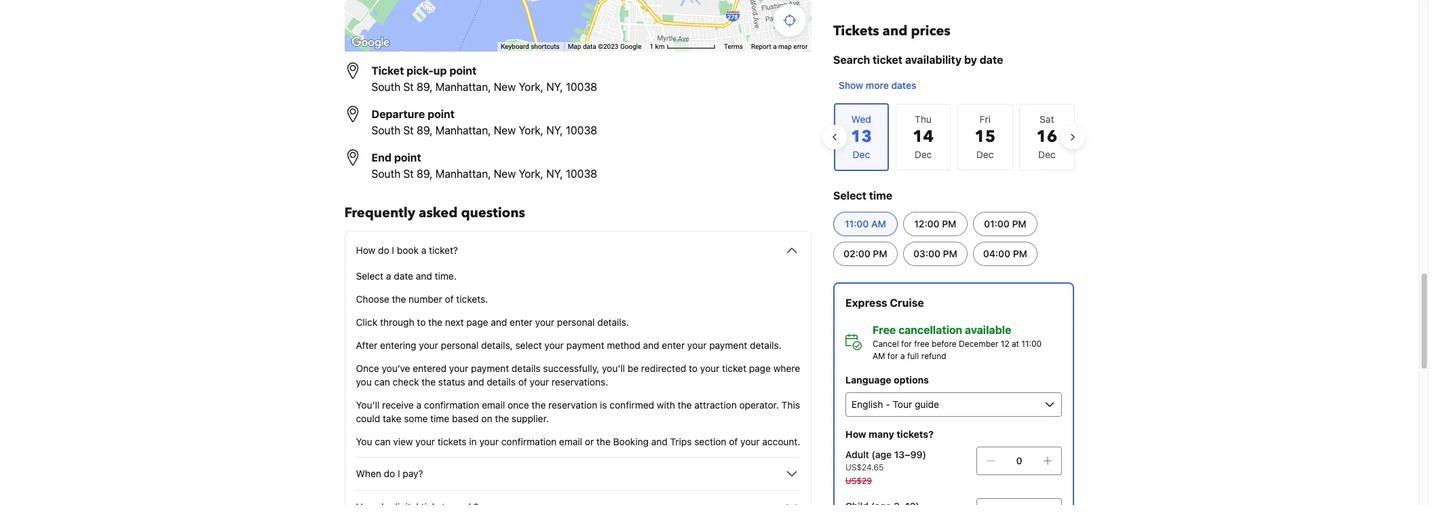 Task type: describe. For each thing, give the bounding box(es) containing it.
0 vertical spatial personal
[[557, 316, 595, 328]]

the inside once you've entered your payment details successfully, you'll be redirected to your ticket page where you can check the status and details of your reservations.
[[422, 376, 436, 388]]

successfully,
[[543, 362, 600, 374]]

new for departure point
[[494, 124, 516, 136]]

and up redirected
[[643, 339, 660, 351]]

1 vertical spatial personal
[[441, 339, 479, 351]]

time.
[[435, 270, 457, 282]]

options
[[894, 374, 930, 386]]

0 vertical spatial date
[[980, 54, 1004, 66]]

report
[[751, 43, 772, 50]]

ticket inside once you've entered your payment details successfully, you'll be redirected to your ticket page where you can check the status and details of your reservations.
[[722, 362, 747, 374]]

refund
[[922, 351, 947, 361]]

am inside free cancellation available cancel for free before december 12 at 11:00 am for a full refund
[[873, 351, 886, 361]]

shortcuts
[[531, 43, 560, 50]]

you can view your tickets in your confirmation email or the booking and trips section of your account.
[[356, 436, 801, 447]]

select a date and time.
[[356, 270, 457, 282]]

st for end
[[403, 168, 414, 180]]

1 horizontal spatial ticket
[[873, 54, 903, 66]]

questions
[[461, 204, 525, 222]]

1 km button
[[646, 42, 720, 52]]

you
[[356, 436, 372, 447]]

departure point south st 89, manhattan, new york, ny, 10038
[[372, 108, 597, 136]]

0 horizontal spatial to
[[417, 316, 426, 328]]

1 horizontal spatial time
[[870, 189, 893, 202]]

0 vertical spatial details
[[512, 362, 541, 374]]

available
[[966, 324, 1012, 336]]

account.
[[763, 436, 801, 447]]

payment inside once you've entered your payment details successfully, you'll be redirected to your ticket page where you can check the status and details of your reservations.
[[471, 362, 509, 374]]

you'll receive a confirmation email once the reservation is confirmed with the attraction operator. this could take some time based on the supplier.
[[356, 399, 800, 424]]

and left the time.
[[416, 270, 432, 282]]

keyboard shortcuts button
[[501, 42, 560, 52]]

express cruise
[[846, 297, 925, 309]]

confirmed
[[610, 399, 654, 411]]

0 horizontal spatial enter
[[510, 316, 533, 328]]

map data ©2023 google
[[568, 43, 642, 50]]

a inside you'll receive a confirmation email once the reservation is confirmed with the attraction operator. this could take some time based on the supplier.
[[416, 399, 422, 411]]

york, inside ticket pick-up point south st 89, manhattan, new york, ny, 10038
[[519, 81, 544, 93]]

receive
[[382, 399, 414, 411]]

pm for 04:00 pm
[[1014, 248, 1028, 259]]

point inside ticket pick-up point south st 89, manhattan, new york, ny, 10038
[[450, 64, 477, 77]]

through
[[380, 316, 414, 328]]

reservations.
[[552, 376, 608, 388]]

once
[[356, 362, 379, 374]]

many
[[869, 428, 895, 440]]

choose the number of tickets.
[[356, 293, 488, 305]]

south for end
[[372, 168, 401, 180]]

ny, inside ticket pick-up point south st 89, manhattan, new york, ny, 10038
[[547, 81, 563, 93]]

number
[[409, 293, 442, 305]]

terms link
[[724, 43, 743, 50]]

click through to the next page and enter your personal details.
[[356, 316, 629, 328]]

ticket
[[372, 64, 404, 77]]

south for departure
[[372, 124, 401, 136]]

thu 14 dec
[[913, 113, 934, 160]]

details,
[[481, 339, 513, 351]]

method
[[607, 339, 641, 351]]

16
[[1037, 126, 1058, 148]]

to inside once you've entered your payment details successfully, you'll be redirected to your ticket page where you can check the status and details of your reservations.
[[689, 362, 698, 374]]

dec for 14
[[915, 149, 932, 160]]

us$29
[[846, 476, 873, 486]]

free
[[915, 339, 930, 349]]

adult
[[846, 449, 870, 460]]

show more dates
[[839, 79, 917, 91]]

01:00
[[985, 218, 1010, 229]]

you'll
[[602, 362, 625, 374]]

time inside you'll receive a confirmation email once the reservation is confirmed with the attraction operator. this could take some time based on the supplier.
[[430, 413, 450, 424]]

asked
[[419, 204, 458, 222]]

tickets
[[438, 436, 467, 447]]

pm for 02:00 pm
[[874, 248, 888, 259]]

with
[[657, 399, 675, 411]]

pay?
[[403, 468, 423, 479]]

be
[[628, 362, 639, 374]]

how for how do i book a ticket?
[[356, 244, 376, 256]]

us$24.65
[[846, 462, 885, 472]]

12:00 pm
[[915, 218, 957, 229]]

once you've entered your payment details successfully, you'll be redirected to your ticket page where you can check the status and details of your reservations.
[[356, 362, 800, 388]]

1 horizontal spatial enter
[[662, 339, 685, 351]]

how many tickets?
[[846, 428, 934, 440]]

free cancellation available cancel for free before december 12 at 11:00 am for a full refund
[[873, 324, 1042, 361]]

manhattan, inside ticket pick-up point south st 89, manhattan, new york, ny, 10038
[[436, 81, 491, 93]]

cancel
[[873, 339, 900, 349]]

1 horizontal spatial for
[[902, 339, 913, 349]]

do for how
[[378, 244, 389, 256]]

a up choose
[[386, 270, 391, 282]]

departure
[[372, 108, 425, 120]]

the up through
[[392, 293, 406, 305]]

booking
[[613, 436, 649, 447]]

04:00 pm
[[984, 248, 1028, 259]]

you
[[356, 376, 372, 388]]

the up supplier.
[[532, 399, 546, 411]]

select
[[516, 339, 542, 351]]

0 horizontal spatial page
[[467, 316, 488, 328]]

where
[[774, 362, 800, 374]]

terms
[[724, 43, 743, 50]]

south inside ticket pick-up point south st 89, manhattan, new york, ny, 10038
[[372, 81, 401, 93]]

section
[[695, 436, 727, 447]]

prices
[[912, 22, 951, 40]]

1 vertical spatial details.
[[750, 339, 782, 351]]

the right or
[[597, 436, 611, 447]]

pm for 03:00 pm
[[944, 248, 958, 259]]

11:00 am
[[845, 218, 887, 229]]

language
[[846, 374, 892, 386]]

choose
[[356, 293, 389, 305]]

i for pay?
[[398, 468, 400, 479]]

view
[[393, 436, 413, 447]]

the right on
[[495, 413, 509, 424]]

york, for end point south st 89, manhattan, new york, ny, 10038
[[519, 168, 544, 180]]

04:00
[[984, 248, 1011, 259]]

once
[[508, 399, 529, 411]]

1
[[650, 43, 654, 50]]

more
[[866, 79, 889, 91]]

ticket?
[[429, 244, 458, 256]]

cancellation
[[899, 324, 963, 336]]

next
[[445, 316, 464, 328]]

dates
[[892, 79, 917, 91]]

10038 inside ticket pick-up point south st 89, manhattan, new york, ny, 10038
[[566, 81, 597, 93]]

region containing 14
[[823, 98, 1086, 176]]

0 vertical spatial am
[[872, 218, 887, 229]]

2 horizontal spatial of
[[729, 436, 738, 447]]

dec for 15
[[977, 149, 994, 160]]

this
[[782, 399, 800, 411]]

how for how many tickets?
[[846, 428, 867, 440]]

after entering your personal details, select your payment method and enter your payment details.
[[356, 339, 782, 351]]

how do i book a ticket? element
[[356, 259, 801, 449]]

i for book
[[392, 244, 394, 256]]

14
[[913, 126, 934, 148]]

st for departure
[[403, 124, 414, 136]]

ticket pick-up point south st 89, manhattan, new york, ny, 10038
[[372, 64, 597, 93]]

pick-
[[407, 64, 434, 77]]



Task type: locate. For each thing, give the bounding box(es) containing it.
1 vertical spatial for
[[888, 351, 899, 361]]

manhattan, inside end point south st 89, manhattan, new york, ny, 10038
[[436, 168, 491, 180]]

1 vertical spatial confirmation
[[501, 436, 557, 447]]

2 horizontal spatial payment
[[710, 339, 748, 351]]

and left the 'trips' in the left of the page
[[652, 436, 668, 447]]

details. up where
[[750, 339, 782, 351]]

0 vertical spatial time
[[870, 189, 893, 202]]

3 south from the top
[[372, 168, 401, 180]]

details
[[512, 362, 541, 374], [487, 376, 516, 388]]

south inside departure point south st 89, manhattan, new york, ny, 10038
[[372, 124, 401, 136]]

2 manhattan, from the top
[[436, 124, 491, 136]]

1 st from the top
[[403, 81, 414, 93]]

0 vertical spatial 10038
[[566, 81, 597, 93]]

entered
[[413, 362, 447, 374]]

point right end
[[394, 151, 421, 164]]

0 vertical spatial manhattan,
[[436, 81, 491, 93]]

03:00
[[914, 248, 941, 259]]

could
[[356, 413, 380, 424]]

0 vertical spatial email
[[482, 399, 505, 411]]

page inside once you've entered your payment details successfully, you'll be redirected to your ticket page where you can check the status and details of your reservations.
[[749, 362, 771, 374]]

end
[[372, 151, 392, 164]]

dec inside thu 14 dec
[[915, 149, 932, 160]]

pm right 02:00
[[874, 248, 888, 259]]

0 vertical spatial point
[[450, 64, 477, 77]]

dec down 14
[[915, 149, 932, 160]]

1 vertical spatial time
[[430, 413, 450, 424]]

1 vertical spatial 89,
[[417, 124, 433, 136]]

fri 15 dec
[[975, 113, 996, 160]]

0 vertical spatial confirmation
[[424, 399, 479, 411]]

89, inside ticket pick-up point south st 89, manhattan, new york, ny, 10038
[[417, 81, 433, 93]]

0 horizontal spatial dec
[[915, 149, 932, 160]]

dec for 16
[[1039, 149, 1056, 160]]

0 horizontal spatial date
[[394, 270, 413, 282]]

0 vertical spatial of
[[445, 293, 454, 305]]

ny, inside departure point south st 89, manhattan, new york, ny, 10038
[[547, 124, 563, 136]]

0 horizontal spatial payment
[[471, 362, 509, 374]]

1 vertical spatial south
[[372, 124, 401, 136]]

and left prices
[[883, 22, 908, 40]]

when do i pay?
[[356, 468, 423, 479]]

0 horizontal spatial 11:00
[[845, 218, 869, 229]]

i left book
[[392, 244, 394, 256]]

2 vertical spatial ny,
[[547, 168, 563, 180]]

of inside once you've entered your payment details successfully, you'll be redirected to your ticket page where you can check the status and details of your reservations.
[[518, 376, 527, 388]]

a right book
[[421, 244, 427, 256]]

am down cancel
[[873, 351, 886, 361]]

01:00 pm
[[985, 218, 1027, 229]]

0 horizontal spatial time
[[430, 413, 450, 424]]

new up end point south st 89, manhattan, new york, ny, 10038 at the top left of the page
[[494, 124, 516, 136]]

confirmation down supplier.
[[501, 436, 557, 447]]

of left the tickets.
[[445, 293, 454, 305]]

1 vertical spatial am
[[873, 351, 886, 361]]

can
[[374, 376, 390, 388], [375, 436, 391, 447]]

89, down the departure
[[417, 124, 433, 136]]

0 horizontal spatial for
[[888, 351, 899, 361]]

enter up redirected
[[662, 339, 685, 351]]

do left book
[[378, 244, 389, 256]]

take
[[383, 413, 401, 424]]

you've
[[382, 362, 410, 374]]

page
[[467, 316, 488, 328], [749, 362, 771, 374]]

1 horizontal spatial date
[[980, 54, 1004, 66]]

1 vertical spatial ticket
[[722, 362, 747, 374]]

1 horizontal spatial dec
[[977, 149, 994, 160]]

3 new from the top
[[494, 168, 516, 180]]

0 vertical spatial enter
[[510, 316, 533, 328]]

1 horizontal spatial personal
[[557, 316, 595, 328]]

confirmation up based
[[424, 399, 479, 411]]

12:00
[[915, 218, 940, 229]]

km
[[655, 43, 665, 50]]

1 vertical spatial of
[[518, 376, 527, 388]]

10038 inside end point south st 89, manhattan, new york, ny, 10038
[[566, 168, 597, 180]]

0 horizontal spatial how
[[356, 244, 376, 256]]

1 horizontal spatial 11:00
[[1022, 339, 1042, 349]]

can inside once you've entered your payment details successfully, you'll be redirected to your ticket page where you can check the status and details of your reservations.
[[374, 376, 390, 388]]

2 vertical spatial 89,
[[417, 168, 433, 180]]

0 vertical spatial select
[[834, 189, 867, 202]]

error
[[794, 43, 808, 50]]

0 horizontal spatial i
[[392, 244, 394, 256]]

3 york, from the top
[[519, 168, 544, 180]]

3 dec from the left
[[1039, 149, 1056, 160]]

some
[[404, 413, 428, 424]]

©2023
[[598, 43, 619, 50]]

details down the select
[[512, 362, 541, 374]]

3 manhattan, from the top
[[436, 168, 491, 180]]

ny, for end point south st 89, manhattan, new york, ny, 10038
[[547, 168, 563, 180]]

0 vertical spatial details.
[[598, 316, 629, 328]]

pm for 01:00 pm
[[1013, 218, 1027, 229]]

89, inside end point south st 89, manhattan, new york, ny, 10038
[[417, 168, 433, 180]]

3 ny, from the top
[[547, 168, 563, 180]]

89,
[[417, 81, 433, 93], [417, 124, 433, 136], [417, 168, 433, 180]]

a left "full"
[[901, 351, 906, 361]]

date inside how do i book a ticket? element
[[394, 270, 413, 282]]

ticket up attraction
[[722, 362, 747, 374]]

new for end point
[[494, 168, 516, 180]]

how do i book a ticket?
[[356, 244, 458, 256]]

york, up end point south st 89, manhattan, new york, ny, 10038 at the top left of the page
[[519, 124, 544, 136]]

supplier.
[[512, 413, 549, 424]]

2 vertical spatial new
[[494, 168, 516, 180]]

new up departure point south st 89, manhattan, new york, ny, 10038
[[494, 81, 516, 93]]

you'll
[[356, 399, 380, 411]]

dec inside the sat 16 dec
[[1039, 149, 1056, 160]]

2 st from the top
[[403, 124, 414, 136]]

can right you at the left bottom of page
[[374, 376, 390, 388]]

st down pick-
[[403, 81, 414, 93]]

details up once
[[487, 376, 516, 388]]

1 vertical spatial manhattan,
[[436, 124, 491, 136]]

select up choose
[[356, 270, 384, 282]]

confirmation
[[424, 399, 479, 411], [501, 436, 557, 447]]

the
[[392, 293, 406, 305], [428, 316, 443, 328], [422, 376, 436, 388], [532, 399, 546, 411], [678, 399, 692, 411], [495, 413, 509, 424], [597, 436, 611, 447]]

am down select time
[[872, 218, 887, 229]]

tickets.
[[456, 293, 488, 305]]

the left next
[[428, 316, 443, 328]]

03:00 pm
[[914, 248, 958, 259]]

to
[[417, 316, 426, 328], [689, 362, 698, 374]]

confirmation inside you'll receive a confirmation email once the reservation is confirmed with the attraction operator. this could take some time based on the supplier.
[[424, 399, 479, 411]]

2 york, from the top
[[519, 124, 544, 136]]

0 horizontal spatial of
[[445, 293, 454, 305]]

manhattan, inside departure point south st 89, manhattan, new york, ny, 10038
[[436, 124, 491, 136]]

cruise
[[891, 297, 925, 309]]

2 vertical spatial manhattan,
[[436, 168, 491, 180]]

south down end
[[372, 168, 401, 180]]

frequently asked questions
[[345, 204, 525, 222]]

02:00 pm
[[844, 248, 888, 259]]

1 new from the top
[[494, 81, 516, 93]]

89, down pick-
[[417, 81, 433, 93]]

adult (age 13–99) us$24.65
[[846, 449, 927, 472]]

0 vertical spatial how
[[356, 244, 376, 256]]

manhattan, up asked
[[436, 168, 491, 180]]

0 horizontal spatial select
[[356, 270, 384, 282]]

enter up the select
[[510, 316, 533, 328]]

map
[[779, 43, 792, 50]]

click
[[356, 316, 378, 328]]

(age
[[872, 449, 892, 460]]

tickets and prices
[[834, 22, 951, 40]]

0 vertical spatial st
[[403, 81, 414, 93]]

2 dec from the left
[[977, 149, 994, 160]]

york, up questions
[[519, 168, 544, 180]]

show
[[839, 79, 864, 91]]

st inside ticket pick-up point south st 89, manhattan, new york, ny, 10038
[[403, 81, 414, 93]]

email inside you'll receive a confirmation email once the reservation is confirmed with the attraction operator. this could take some time based on the supplier.
[[482, 399, 505, 411]]

or
[[585, 436, 594, 447]]

how up adult
[[846, 428, 867, 440]]

2 vertical spatial point
[[394, 151, 421, 164]]

10038 inside departure point south st 89, manhattan, new york, ny, 10038
[[566, 124, 597, 136]]

1 york, from the top
[[519, 81, 544, 93]]

on
[[482, 413, 492, 424]]

manhattan, for departure point
[[436, 124, 491, 136]]

ticket up show more dates
[[873, 54, 903, 66]]

the right with
[[678, 399, 692, 411]]

page left where
[[749, 362, 771, 374]]

2 ny, from the top
[[547, 124, 563, 136]]

a left "map"
[[773, 43, 777, 50]]

date down how do i book a ticket?
[[394, 270, 413, 282]]

sat 16 dec
[[1037, 113, 1058, 160]]

do right when
[[384, 468, 395, 479]]

of up once
[[518, 376, 527, 388]]

to right redirected
[[689, 362, 698, 374]]

1 vertical spatial st
[[403, 124, 414, 136]]

1 horizontal spatial page
[[749, 362, 771, 374]]

manhattan, for end point
[[436, 168, 491, 180]]

pm right 12:00
[[943, 218, 957, 229]]

pm right 03:00 at the right of the page
[[944, 248, 958, 259]]

1 89, from the top
[[417, 81, 433, 93]]

10038
[[566, 81, 597, 93], [566, 124, 597, 136], [566, 168, 597, 180]]

details. up method
[[598, 316, 629, 328]]

personal up after entering your personal details, select your payment method and enter your payment details. in the bottom of the page
[[557, 316, 595, 328]]

dec inside fri 15 dec
[[977, 149, 994, 160]]

2 vertical spatial york,
[[519, 168, 544, 180]]

2 south from the top
[[372, 124, 401, 136]]

page right next
[[467, 316, 488, 328]]

full
[[908, 351, 920, 361]]

1 vertical spatial to
[[689, 362, 698, 374]]

select inside how do i book a ticket? element
[[356, 270, 384, 282]]

2 vertical spatial of
[[729, 436, 738, 447]]

region
[[823, 98, 1086, 176]]

south down ticket
[[372, 81, 401, 93]]

new inside ticket pick-up point south st 89, manhattan, new york, ny, 10038
[[494, 81, 516, 93]]

do inside the how do i book a ticket? dropdown button
[[378, 244, 389, 256]]

0
[[1017, 455, 1023, 466]]

new inside end point south st 89, manhattan, new york, ny, 10038
[[494, 168, 516, 180]]

1 vertical spatial ny,
[[547, 124, 563, 136]]

when
[[356, 468, 381, 479]]

manhattan, up end point south st 89, manhattan, new york, ny, 10038 at the top left of the page
[[436, 124, 491, 136]]

1 km
[[650, 43, 667, 50]]

pm right 04:00
[[1014, 248, 1028, 259]]

google
[[620, 43, 642, 50]]

pm for 12:00 pm
[[943, 218, 957, 229]]

1 vertical spatial do
[[384, 468, 395, 479]]

1 horizontal spatial details.
[[750, 339, 782, 351]]

language options
[[846, 374, 930, 386]]

am
[[872, 218, 887, 229], [873, 351, 886, 361]]

personal down next
[[441, 339, 479, 351]]

payment down details,
[[471, 362, 509, 374]]

89, up frequently asked questions
[[417, 168, 433, 180]]

point right up
[[450, 64, 477, 77]]

reservation
[[549, 399, 598, 411]]

date right by
[[980, 54, 1004, 66]]

dec down 15
[[977, 149, 994, 160]]

point right the departure
[[428, 108, 455, 120]]

york, for departure point south st 89, manhattan, new york, ny, 10038
[[519, 124, 544, 136]]

dec down 16
[[1039, 149, 1056, 160]]

by
[[965, 54, 978, 66]]

a
[[773, 43, 777, 50], [421, 244, 427, 256], [386, 270, 391, 282], [901, 351, 906, 361], [416, 399, 422, 411]]

3 st from the top
[[403, 168, 414, 180]]

st up frequently asked questions
[[403, 168, 414, 180]]

the down entered
[[422, 376, 436, 388]]

1 vertical spatial can
[[375, 436, 391, 447]]

time
[[870, 189, 893, 202], [430, 413, 450, 424]]

1 horizontal spatial to
[[689, 362, 698, 374]]

2 10038 from the top
[[566, 124, 597, 136]]

1 horizontal spatial select
[[834, 189, 867, 202]]

1 horizontal spatial email
[[559, 436, 582, 447]]

0 vertical spatial new
[[494, 81, 516, 93]]

map
[[568, 43, 581, 50]]

11:00 right at
[[1022, 339, 1042, 349]]

1 horizontal spatial how
[[846, 428, 867, 440]]

can right you
[[375, 436, 391, 447]]

payment up successfully,
[[567, 339, 605, 351]]

ny, inside end point south st 89, manhattan, new york, ny, 10038
[[547, 168, 563, 180]]

3 89, from the top
[[417, 168, 433, 180]]

point for end point
[[394, 151, 421, 164]]

december
[[960, 339, 999, 349]]

email left or
[[559, 436, 582, 447]]

1 vertical spatial enter
[[662, 339, 685, 351]]

11:00 down select time
[[845, 218, 869, 229]]

manhattan, down up
[[436, 81, 491, 93]]

0 vertical spatial page
[[467, 316, 488, 328]]

how inside the how do i book a ticket? dropdown button
[[356, 244, 376, 256]]

1 manhattan, from the top
[[436, 81, 491, 93]]

1 vertical spatial new
[[494, 124, 516, 136]]

how down frequently
[[356, 244, 376, 256]]

york, inside departure point south st 89, manhattan, new york, ny, 10038
[[519, 124, 544, 136]]

1 vertical spatial details
[[487, 376, 516, 388]]

keyboard
[[501, 43, 529, 50]]

point for departure point
[[428, 108, 455, 120]]

1 vertical spatial date
[[394, 270, 413, 282]]

do for when
[[384, 468, 395, 479]]

2 89, from the top
[[417, 124, 433, 136]]

south down the departure
[[372, 124, 401, 136]]

personal
[[557, 316, 595, 328], [441, 339, 479, 351]]

how do i book a ticket? button
[[356, 242, 801, 259]]

for up "full"
[[902, 339, 913, 349]]

express
[[846, 297, 888, 309]]

availability
[[906, 54, 962, 66]]

1 horizontal spatial payment
[[567, 339, 605, 351]]

and right status
[[468, 376, 484, 388]]

13–99)
[[895, 449, 927, 460]]

show more dates button
[[834, 73, 922, 98]]

2 new from the top
[[494, 124, 516, 136]]

point inside departure point south st 89, manhattan, new york, ny, 10038
[[428, 108, 455, 120]]

search
[[834, 54, 871, 66]]

10038 for end point south st 89, manhattan, new york, ny, 10038
[[566, 168, 597, 180]]

0 horizontal spatial email
[[482, 399, 505, 411]]

1 dec from the left
[[915, 149, 932, 160]]

0 horizontal spatial personal
[[441, 339, 479, 351]]

check
[[393, 376, 419, 388]]

free
[[873, 324, 897, 336]]

0 vertical spatial ny,
[[547, 81, 563, 93]]

0 vertical spatial 89,
[[417, 81, 433, 93]]

book
[[397, 244, 419, 256]]

0 vertical spatial for
[[902, 339, 913, 349]]

st down the departure
[[403, 124, 414, 136]]

do inside when do i pay? dropdown button
[[384, 468, 395, 479]]

a up some
[[416, 399, 422, 411]]

12
[[1001, 339, 1010, 349]]

of right the section
[[729, 436, 738, 447]]

1 vertical spatial york,
[[519, 124, 544, 136]]

sat
[[1040, 113, 1055, 125]]

st inside departure point south st 89, manhattan, new york, ny, 10038
[[403, 124, 414, 136]]

select up 11:00 am
[[834, 189, 867, 202]]

st inside end point south st 89, manhattan, new york, ny, 10038
[[403, 168, 414, 180]]

1 10038 from the top
[[566, 81, 597, 93]]

and inside once you've entered your payment details successfully, you'll be redirected to your ticket page where you can check the status and details of your reservations.
[[468, 376, 484, 388]]

a inside dropdown button
[[421, 244, 427, 256]]

select time
[[834, 189, 893, 202]]

of
[[445, 293, 454, 305], [518, 376, 527, 388], [729, 436, 738, 447]]

0 vertical spatial do
[[378, 244, 389, 256]]

payment up attraction
[[710, 339, 748, 351]]

is
[[600, 399, 607, 411]]

0 horizontal spatial details.
[[598, 316, 629, 328]]

1 vertical spatial i
[[398, 468, 400, 479]]

select for select time
[[834, 189, 867, 202]]

1 horizontal spatial confirmation
[[501, 436, 557, 447]]

south inside end point south st 89, manhattan, new york, ny, 10038
[[372, 168, 401, 180]]

email
[[482, 399, 505, 411], [559, 436, 582, 447]]

time up 11:00 am
[[870, 189, 893, 202]]

for down cancel
[[888, 351, 899, 361]]

ny, for departure point south st 89, manhattan, new york, ny, 10038
[[547, 124, 563, 136]]

point inside end point south st 89, manhattan, new york, ny, 10038
[[394, 151, 421, 164]]

1 vertical spatial select
[[356, 270, 384, 282]]

operator.
[[740, 399, 779, 411]]

1 vertical spatial 11:00
[[1022, 339, 1042, 349]]

i left pay?
[[398, 468, 400, 479]]

1 south from the top
[[372, 81, 401, 93]]

and up details,
[[491, 316, 507, 328]]

0 vertical spatial to
[[417, 316, 426, 328]]

search ticket availability by date
[[834, 54, 1004, 66]]

new up questions
[[494, 168, 516, 180]]

0 vertical spatial york,
[[519, 81, 544, 93]]

2 vertical spatial st
[[403, 168, 414, 180]]

3 10038 from the top
[[566, 168, 597, 180]]

1 vertical spatial 10038
[[566, 124, 597, 136]]

0 vertical spatial i
[[392, 244, 394, 256]]

to down choose the number of tickets.
[[417, 316, 426, 328]]

pm right 01:00
[[1013, 218, 1027, 229]]

york, inside end point south st 89, manhattan, new york, ny, 10038
[[519, 168, 544, 180]]

time right some
[[430, 413, 450, 424]]

2 vertical spatial 10038
[[566, 168, 597, 180]]

payment
[[567, 339, 605, 351], [710, 339, 748, 351], [471, 362, 509, 374]]

tickets
[[834, 22, 880, 40]]

1 vertical spatial email
[[559, 436, 582, 447]]

0 vertical spatial 11:00
[[845, 218, 869, 229]]

new inside departure point south st 89, manhattan, new york, ny, 10038
[[494, 124, 516, 136]]

2 horizontal spatial dec
[[1039, 149, 1056, 160]]

89, for end point
[[417, 168, 433, 180]]

york, down keyboard shortcuts button on the top of the page
[[519, 81, 544, 93]]

89, for departure point
[[417, 124, 433, 136]]

0 vertical spatial south
[[372, 81, 401, 93]]

a inside free cancellation available cancel for free before december 12 at 11:00 am for a full refund
[[901, 351, 906, 361]]

10038 for departure point south st 89, manhattan, new york, ny, 10038
[[566, 124, 597, 136]]

15
[[975, 126, 996, 148]]

2 vertical spatial south
[[372, 168, 401, 180]]

1 vertical spatial page
[[749, 362, 771, 374]]

map region
[[222, 0, 917, 105]]

google image
[[348, 34, 393, 52]]

0 horizontal spatial ticket
[[722, 362, 747, 374]]

1 horizontal spatial of
[[518, 376, 527, 388]]

email up on
[[482, 399, 505, 411]]

select for select a date and time.
[[356, 270, 384, 282]]

0 vertical spatial can
[[374, 376, 390, 388]]

1 ny, from the top
[[547, 81, 563, 93]]

point
[[450, 64, 477, 77], [428, 108, 455, 120], [394, 151, 421, 164]]

1 vertical spatial how
[[846, 428, 867, 440]]

11:00 inside free cancellation available cancel for free before december 12 at 11:00 am for a full refund
[[1022, 339, 1042, 349]]

data
[[583, 43, 596, 50]]

keyboard shortcuts
[[501, 43, 560, 50]]

89, inside departure point south st 89, manhattan, new york, ny, 10038
[[417, 124, 433, 136]]



Task type: vqa. For each thing, say whether or not it's contained in the screenshot.
topmost Pay in advance
no



